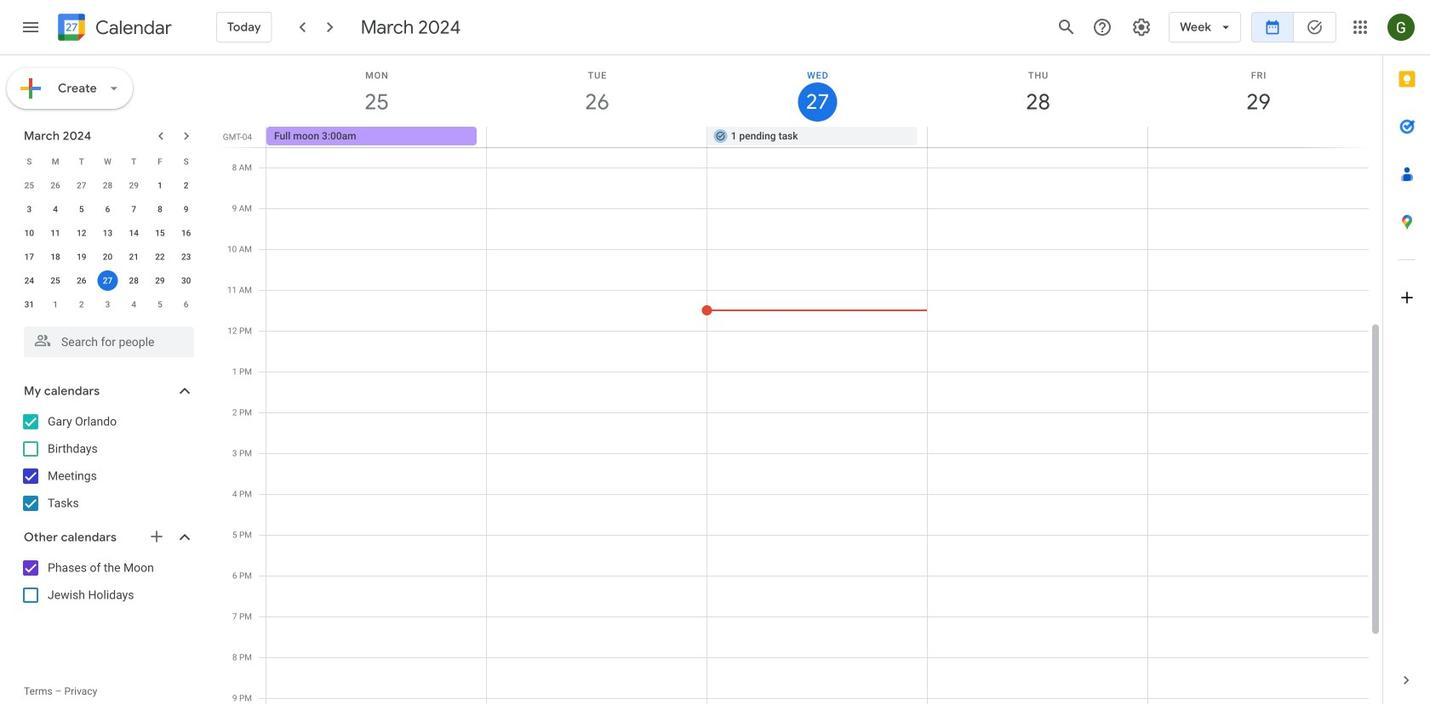 Task type: vqa. For each thing, say whether or not it's contained in the screenshot.
add other calendars icon
yes



Task type: locate. For each thing, give the bounding box(es) containing it.
11 element
[[45, 223, 66, 243]]

2 element
[[176, 175, 196, 196]]

4 element
[[45, 199, 66, 220]]

add other calendars image
[[148, 529, 165, 546]]

cell
[[487, 127, 707, 147], [927, 127, 1148, 147], [1148, 127, 1368, 147], [95, 269, 121, 293]]

None search field
[[0, 320, 211, 358]]

Search for people text field
[[34, 327, 184, 358]]

grid
[[218, 55, 1383, 705]]

25 element
[[45, 271, 66, 291]]

6 element
[[97, 199, 118, 220]]

heading
[[92, 17, 172, 38]]

april 1 element
[[45, 295, 66, 315]]

16 element
[[176, 223, 196, 243]]

row
[[259, 127, 1383, 147], [16, 150, 199, 174], [16, 174, 199, 198], [16, 198, 199, 221], [16, 221, 199, 245], [16, 245, 199, 269], [16, 269, 199, 293], [16, 293, 199, 317]]

tab list
[[1383, 55, 1430, 657]]

other calendars list
[[3, 555, 211, 610]]

22 element
[[150, 247, 170, 267]]

my calendars list
[[3, 409, 211, 518]]

calendar element
[[54, 10, 172, 48]]

21 element
[[124, 247, 144, 267]]

february 29 element
[[124, 175, 144, 196]]

29 element
[[150, 271, 170, 291]]

19 element
[[71, 247, 92, 267]]

row group
[[16, 174, 199, 317]]

28 element
[[124, 271, 144, 291]]

17 element
[[19, 247, 39, 267]]

april 2 element
[[71, 295, 92, 315]]

april 5 element
[[150, 295, 170, 315]]

7 element
[[124, 199, 144, 220]]

10 element
[[19, 223, 39, 243]]

14 element
[[124, 223, 144, 243]]

april 3 element
[[97, 295, 118, 315]]

23 element
[[176, 247, 196, 267]]

main drawer image
[[20, 17, 41, 37]]

february 25 element
[[19, 175, 39, 196]]

30 element
[[176, 271, 196, 291]]

february 28 element
[[97, 175, 118, 196]]



Task type: describe. For each thing, give the bounding box(es) containing it.
3 element
[[19, 199, 39, 220]]

31 element
[[19, 295, 39, 315]]

heading inside calendar element
[[92, 17, 172, 38]]

settings menu image
[[1131, 17, 1152, 37]]

12 element
[[71, 223, 92, 243]]

february 26 element
[[45, 175, 66, 196]]

9 element
[[176, 199, 196, 220]]

cell inside march 2024 grid
[[95, 269, 121, 293]]

april 6 element
[[176, 295, 196, 315]]

8 element
[[150, 199, 170, 220]]

27, today element
[[97, 271, 118, 291]]

26 element
[[71, 271, 92, 291]]

15 element
[[150, 223, 170, 243]]

13 element
[[97, 223, 118, 243]]

1 element
[[150, 175, 170, 196]]

april 4 element
[[124, 295, 144, 315]]

february 27 element
[[71, 175, 92, 196]]

5 element
[[71, 199, 92, 220]]

24 element
[[19, 271, 39, 291]]

18 element
[[45, 247, 66, 267]]

20 element
[[97, 247, 118, 267]]

march 2024 grid
[[16, 150, 199, 317]]



